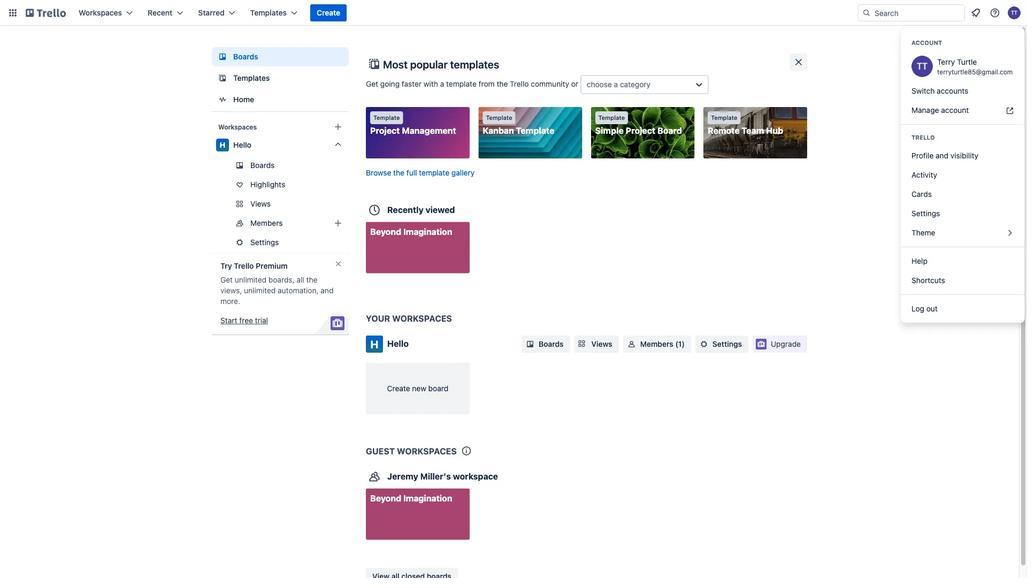 Task type: vqa. For each thing, say whether or not it's contained in the screenshot.
the top Boards
yes



Task type: describe. For each thing, give the bounding box(es) containing it.
1 vertical spatial views
[[592, 340, 613, 348]]

1 vertical spatial terry turtle (terryturtle) image
[[912, 56, 933, 77]]

members link
[[212, 215, 349, 232]]

choose a category
[[587, 80, 651, 89]]

open information menu image
[[990, 7, 1001, 18]]

trial
[[255, 316, 268, 325]]

template remote team hub
[[708, 114, 784, 136]]

get inside try trello premium get unlimited boards, all the views, unlimited automation, and more.
[[221, 275, 233, 284]]

template simple project board
[[596, 114, 682, 136]]

home link
[[212, 90, 349, 109]]

starred
[[198, 8, 225, 17]]

try
[[221, 261, 232, 270]]

activity link
[[901, 165, 1025, 185]]

cards link
[[901, 185, 1025, 204]]

create new board
[[387, 384, 449, 393]]

switch
[[912, 86, 935, 95]]

get going faster with a template from the trello community or
[[366, 79, 581, 88]]

start free trial
[[221, 316, 268, 325]]

out
[[927, 304, 938, 313]]

switch accounts
[[912, 86, 969, 95]]

activity
[[912, 170, 938, 179]]

profile and visibility link
[[901, 146, 1025, 165]]

settings link for hello
[[696, 336, 749, 353]]

manage account link
[[901, 101, 1025, 120]]

from
[[479, 79, 495, 88]]

beyond imagination link for recently
[[366, 222, 470, 273]]

board image
[[216, 50, 229, 63]]

members for members
[[250, 219, 283, 227]]

1 vertical spatial views link
[[575, 336, 619, 353]]

board
[[658, 126, 682, 136]]

create button
[[310, 4, 347, 21]]

recent button
[[141, 4, 190, 21]]

terry turtle terryturtle85@gmail.com
[[938, 58, 1013, 75]]

boards for views
[[539, 340, 564, 348]]

1 horizontal spatial terry turtle (terryturtle) image
[[1008, 6, 1021, 19]]

boards link for highlights
[[212, 157, 349, 174]]

account
[[912, 39, 943, 46]]

log out
[[912, 304, 938, 313]]

1 vertical spatial hello
[[387, 339, 409, 349]]

search image
[[863, 9, 871, 17]]

template board image
[[216, 72, 229, 85]]

sm image
[[627, 339, 637, 349]]

starred button
[[192, 4, 242, 21]]

terry
[[938, 58, 955, 66]]

0 horizontal spatial h
[[220, 140, 226, 149]]

1 vertical spatial workspaces
[[218, 123, 257, 131]]

boards for highlights
[[250, 161, 275, 170]]

browse the full template gallery link
[[366, 168, 475, 177]]

1 horizontal spatial a
[[614, 80, 618, 89]]

log out button
[[901, 299, 1025, 318]]

theme
[[912, 228, 936, 237]]

home
[[233, 95, 254, 104]]

start
[[221, 316, 237, 325]]

back to home image
[[26, 4, 66, 21]]

trello inside try trello premium get unlimited boards, all the views, unlimited automation, and more.
[[234, 261, 254, 270]]

jeremy miller's workspace
[[387, 471, 498, 481]]

faster
[[402, 79, 422, 88]]

free
[[239, 316, 253, 325]]

highlights
[[250, 180, 285, 189]]

the for try trello premium get unlimited boards, all the views, unlimited automation, and more.
[[306, 275, 318, 284]]

guest
[[366, 446, 395, 456]]

more.
[[221, 297, 240, 306]]

all
[[297, 275, 304, 284]]

create for create new board
[[387, 384, 410, 393]]

account
[[942, 106, 969, 115]]

0 vertical spatial unlimited
[[235, 275, 267, 284]]

recent
[[148, 8, 172, 17]]

most popular templates
[[383, 58, 499, 70]]

template for project
[[374, 114, 400, 121]]

recently viewed
[[387, 204, 455, 215]]

0 horizontal spatial a
[[440, 79, 444, 88]]

help
[[912, 257, 928, 265]]

workspaces for guest workspaces
[[397, 446, 457, 456]]

members for members (1)
[[641, 340, 674, 348]]

manage
[[912, 106, 940, 115]]

views,
[[221, 286, 242, 295]]

settings for settings link associated with hello
[[713, 340, 742, 348]]

members (1)
[[641, 340, 685, 348]]

with
[[424, 79, 438, 88]]

upgrade
[[771, 340, 801, 348]]

shortcuts
[[912, 276, 946, 285]]

browse the full template gallery
[[366, 168, 475, 177]]

kanban
[[483, 126, 514, 136]]

0 horizontal spatial views link
[[212, 195, 349, 212]]

start free trial button
[[221, 315, 268, 326]]

templates
[[450, 58, 499, 70]]

management
[[402, 126, 456, 136]]

settings for middle settings link
[[250, 238, 279, 247]]

sm image for boards
[[525, 339, 536, 349]]

and inside try trello premium get unlimited boards, all the views, unlimited automation, and more.
[[321, 286, 334, 295]]

sm image for settings
[[699, 339, 710, 349]]

templates link
[[212, 69, 349, 88]]

0 vertical spatial template
[[446, 79, 477, 88]]

beyond for recently viewed
[[370, 226, 402, 237]]

project inside template project management
[[370, 126, 400, 136]]

highlights link
[[212, 176, 349, 193]]

profile
[[912, 151, 934, 160]]

recently
[[387, 204, 424, 215]]

(1)
[[676, 340, 685, 348]]

switch accounts link
[[901, 81, 1025, 101]]

1 horizontal spatial h
[[371, 338, 379, 350]]

0 horizontal spatial views
[[250, 199, 271, 208]]

imagination for viewed
[[404, 226, 453, 237]]

template kanban template
[[483, 114, 555, 136]]

turtle
[[957, 58, 977, 66]]

board
[[429, 384, 449, 393]]

try trello premium get unlimited boards, all the views, unlimited automation, and more.
[[221, 261, 334, 306]]

going
[[380, 79, 400, 88]]

popular
[[410, 58, 448, 70]]

1 vertical spatial unlimited
[[244, 286, 276, 295]]



Task type: locate. For each thing, give the bounding box(es) containing it.
log
[[912, 304, 925, 313]]

profile and visibility
[[912, 151, 979, 160]]

members
[[250, 219, 283, 227], [641, 340, 674, 348]]

1 horizontal spatial and
[[936, 151, 949, 160]]

views left sm icon
[[592, 340, 613, 348]]

0 vertical spatial settings link
[[901, 204, 1025, 223]]

h down your
[[371, 338, 379, 350]]

and right "profile"
[[936, 151, 949, 160]]

templates up home
[[233, 74, 270, 82]]

members left (1)
[[641, 340, 674, 348]]

0 vertical spatial terry turtle (terryturtle) image
[[1008, 6, 1021, 19]]

views link down highlights link
[[212, 195, 349, 212]]

terry turtle (terryturtle) image
[[1008, 6, 1021, 19], [912, 56, 933, 77]]

1 vertical spatial settings
[[250, 238, 279, 247]]

beyond imagination link for jeremy
[[366, 488, 470, 540]]

template inside template project management
[[374, 114, 400, 121]]

0 vertical spatial hello
[[233, 140, 252, 149]]

template project management
[[370, 114, 456, 136]]

choose
[[587, 80, 612, 89]]

h
[[220, 140, 226, 149], [371, 338, 379, 350]]

beyond down the recently
[[370, 226, 402, 237]]

1 vertical spatial create
[[387, 384, 410, 393]]

1 vertical spatial beyond imagination
[[370, 493, 453, 503]]

premium
[[256, 261, 288, 270]]

unlimited down boards,
[[244, 286, 276, 295]]

terry turtle (terryturtle) image down account
[[912, 56, 933, 77]]

new
[[412, 384, 427, 393]]

0 horizontal spatial get
[[221, 275, 233, 284]]

gallery
[[452, 168, 475, 177]]

template down going
[[374, 114, 400, 121]]

template
[[374, 114, 400, 121], [486, 114, 513, 121], [599, 114, 625, 121], [711, 114, 738, 121], [516, 126, 555, 136]]

2 sm image from the left
[[699, 339, 710, 349]]

the for get going faster with a template from the trello community or
[[497, 79, 508, 88]]

project
[[370, 126, 400, 136], [626, 126, 656, 136]]

boards
[[233, 52, 258, 61], [250, 161, 275, 170], [539, 340, 564, 348]]

workspace
[[453, 471, 498, 481]]

get left going
[[366, 79, 378, 88]]

0 vertical spatial the
[[497, 79, 508, 88]]

views
[[250, 199, 271, 208], [592, 340, 613, 348]]

your workspaces
[[366, 313, 452, 324]]

1 horizontal spatial get
[[366, 79, 378, 88]]

0 horizontal spatial settings link
[[212, 234, 349, 251]]

beyond down jeremy
[[370, 493, 402, 503]]

0 horizontal spatial terry turtle (terryturtle) image
[[912, 56, 933, 77]]

unlimited
[[235, 275, 267, 284], [244, 286, 276, 295]]

simple
[[596, 126, 624, 136]]

miller's
[[420, 471, 451, 481]]

sm image
[[525, 339, 536, 349], [699, 339, 710, 349]]

2 imagination from the top
[[404, 493, 453, 503]]

0 horizontal spatial workspaces
[[79, 8, 122, 17]]

the
[[497, 79, 508, 88], [393, 168, 405, 177], [306, 275, 318, 284]]

a
[[440, 79, 444, 88], [614, 80, 618, 89]]

add image
[[332, 217, 345, 230]]

1 vertical spatial beyond
[[370, 493, 402, 503]]

beyond for jeremy miller's workspace
[[370, 493, 402, 503]]

2 horizontal spatial trello
[[912, 134, 935, 141]]

members inside 'link'
[[250, 219, 283, 227]]

2 vertical spatial the
[[306, 275, 318, 284]]

template for remote
[[711, 114, 738, 121]]

0 vertical spatial templates
[[250, 8, 287, 17]]

0 vertical spatial and
[[936, 151, 949, 160]]

0 vertical spatial get
[[366, 79, 378, 88]]

a right with
[[440, 79, 444, 88]]

template up the simple at the top
[[599, 114, 625, 121]]

viewed
[[426, 204, 455, 215]]

1 project from the left
[[370, 126, 400, 136]]

0 vertical spatial settings
[[912, 209, 941, 218]]

trello right try
[[234, 261, 254, 270]]

2 vertical spatial boards
[[539, 340, 564, 348]]

0 vertical spatial create
[[317, 8, 340, 17]]

settings link down activity link
[[901, 204, 1025, 223]]

template inside template simple project board
[[599, 114, 625, 121]]

settings link for trello
[[901, 204, 1025, 223]]

1 vertical spatial boards link
[[212, 157, 349, 174]]

0 horizontal spatial trello
[[234, 261, 254, 270]]

boards link
[[212, 47, 349, 66], [212, 157, 349, 174], [522, 336, 570, 353]]

0 horizontal spatial and
[[321, 286, 334, 295]]

template right full
[[419, 168, 450, 177]]

imagination
[[404, 226, 453, 237], [404, 493, 453, 503]]

settings link right (1)
[[696, 336, 749, 353]]

0 horizontal spatial sm image
[[525, 339, 536, 349]]

full
[[407, 168, 417, 177]]

theme button
[[901, 223, 1025, 242]]

1 vertical spatial the
[[393, 168, 405, 177]]

trello
[[510, 79, 529, 88], [912, 134, 935, 141], [234, 261, 254, 270]]

terry turtle (terryturtle) image right "open information menu" "image"
[[1008, 6, 1021, 19]]

2 vertical spatial settings
[[713, 340, 742, 348]]

h down home image
[[220, 140, 226, 149]]

terryturtle85@gmail.com
[[938, 68, 1013, 75]]

2 vertical spatial settings link
[[696, 336, 749, 353]]

workspaces up miller's
[[397, 446, 457, 456]]

0 vertical spatial beyond
[[370, 226, 402, 237]]

1 vertical spatial beyond imagination link
[[366, 488, 470, 540]]

community
[[531, 79, 569, 88]]

jeremy
[[387, 471, 418, 481]]

sm image inside settings link
[[699, 339, 710, 349]]

unlimited up views,
[[235, 275, 267, 284]]

templates right starred dropdown button
[[250, 8, 287, 17]]

beyond imagination down jeremy
[[370, 493, 453, 503]]

template inside template remote team hub
[[711, 114, 738, 121]]

1 horizontal spatial members
[[641, 340, 674, 348]]

beyond imagination link down jeremy
[[366, 488, 470, 540]]

2 horizontal spatial settings
[[912, 209, 941, 218]]

template down the templates
[[446, 79, 477, 88]]

help link
[[901, 252, 1025, 271]]

1 vertical spatial get
[[221, 275, 233, 284]]

0 vertical spatial imagination
[[404, 226, 453, 237]]

1 beyond imagination from the top
[[370, 226, 453, 237]]

1 horizontal spatial views link
[[575, 336, 619, 353]]

primary element
[[0, 0, 1028, 26]]

hello down your workspaces
[[387, 339, 409, 349]]

beyond imagination link
[[366, 222, 470, 273], [366, 488, 470, 540]]

1 horizontal spatial sm image
[[699, 339, 710, 349]]

1 beyond imagination link from the top
[[366, 222, 470, 273]]

1 horizontal spatial workspaces
[[218, 123, 257, 131]]

0 vertical spatial views link
[[212, 195, 349, 212]]

1 horizontal spatial settings
[[713, 340, 742, 348]]

2 project from the left
[[626, 126, 656, 136]]

0 vertical spatial workspaces
[[79, 8, 122, 17]]

0 horizontal spatial hello
[[233, 140, 252, 149]]

0 horizontal spatial project
[[370, 126, 400, 136]]

settings
[[912, 209, 941, 218], [250, 238, 279, 247], [713, 340, 742, 348]]

0 notifications image
[[970, 6, 983, 19]]

imagination down miller's
[[404, 493, 453, 503]]

1 horizontal spatial views
[[592, 340, 613, 348]]

2 beyond from the top
[[370, 493, 402, 503]]

create inside "button"
[[317, 8, 340, 17]]

or
[[571, 79, 579, 88]]

0 vertical spatial beyond imagination
[[370, 226, 453, 237]]

2 horizontal spatial settings link
[[901, 204, 1025, 223]]

beyond imagination for recently
[[370, 226, 453, 237]]

1 beyond from the top
[[370, 226, 402, 237]]

0 vertical spatial h
[[220, 140, 226, 149]]

views down highlights
[[250, 199, 271, 208]]

0 vertical spatial members
[[250, 219, 283, 227]]

a right choose
[[614, 80, 618, 89]]

hello down home
[[233, 140, 252, 149]]

shortcuts button
[[901, 271, 1025, 290]]

manage account
[[912, 106, 969, 115]]

templates inside templates dropdown button
[[250, 8, 287, 17]]

1 horizontal spatial hello
[[387, 339, 409, 349]]

workspaces right your
[[392, 313, 452, 324]]

1 sm image from the left
[[525, 339, 536, 349]]

workspaces button
[[72, 4, 139, 21]]

workspaces
[[79, 8, 122, 17], [218, 123, 257, 131]]

0 vertical spatial beyond imagination link
[[366, 222, 470, 273]]

0 horizontal spatial create
[[317, 8, 340, 17]]

0 horizontal spatial the
[[306, 275, 318, 284]]

the right from
[[497, 79, 508, 88]]

the right all
[[306, 275, 318, 284]]

trello left community
[[510, 79, 529, 88]]

and right automation,
[[321, 286, 334, 295]]

template right "kanban"
[[516, 126, 555, 136]]

settings link down members 'link'
[[212, 234, 349, 251]]

project left board
[[626, 126, 656, 136]]

cards
[[912, 190, 932, 199]]

the left full
[[393, 168, 405, 177]]

template for kanban
[[486, 114, 513, 121]]

imagination down recently viewed on the top left of page
[[404, 226, 453, 237]]

upgrade button
[[753, 336, 808, 353]]

project up the 'browse'
[[370, 126, 400, 136]]

2 horizontal spatial the
[[497, 79, 508, 88]]

1 vertical spatial and
[[321, 286, 334, 295]]

template up remote
[[711, 114, 738, 121]]

views link left sm icon
[[575, 336, 619, 353]]

settings up "theme"
[[912, 209, 941, 218]]

home image
[[216, 93, 229, 106]]

create a workspace image
[[332, 120, 345, 133]]

hub
[[766, 126, 784, 136]]

2 beyond imagination from the top
[[370, 493, 453, 503]]

members down highlights
[[250, 219, 283, 227]]

template up "kanban"
[[486, 114, 513, 121]]

the inside try trello premium get unlimited boards, all the views, unlimited automation, and more.
[[306, 275, 318, 284]]

1 horizontal spatial the
[[393, 168, 405, 177]]

2 vertical spatial trello
[[234, 261, 254, 270]]

settings right (1)
[[713, 340, 742, 348]]

template
[[446, 79, 477, 88], [419, 168, 450, 177]]

1 imagination from the top
[[404, 226, 453, 237]]

boards link for views
[[522, 336, 570, 353]]

0 vertical spatial views
[[250, 199, 271, 208]]

2 vertical spatial boards link
[[522, 336, 570, 353]]

1 vertical spatial imagination
[[404, 493, 453, 503]]

0 vertical spatial workspaces
[[392, 313, 452, 324]]

0 vertical spatial boards link
[[212, 47, 349, 66]]

2 beyond imagination link from the top
[[366, 488, 470, 540]]

beyond imagination link down recently viewed on the top left of page
[[366, 222, 470, 273]]

views link
[[212, 195, 349, 212], [575, 336, 619, 353]]

project inside template simple project board
[[626, 126, 656, 136]]

1 horizontal spatial create
[[387, 384, 410, 393]]

settings up premium
[[250, 238, 279, 247]]

automation,
[[278, 286, 319, 295]]

templates button
[[244, 4, 304, 21]]

workspaces for your workspaces
[[392, 313, 452, 324]]

1 vertical spatial workspaces
[[397, 446, 457, 456]]

1 vertical spatial trello
[[912, 134, 935, 141]]

1 vertical spatial settings link
[[212, 234, 349, 251]]

accounts
[[937, 86, 969, 95]]

0 vertical spatial boards
[[233, 52, 258, 61]]

1 horizontal spatial settings link
[[696, 336, 749, 353]]

0 horizontal spatial members
[[250, 219, 283, 227]]

remote
[[708, 126, 740, 136]]

workspaces inside dropdown button
[[79, 8, 122, 17]]

beyond imagination down the recently
[[370, 226, 453, 237]]

1 vertical spatial templates
[[233, 74, 270, 82]]

1 vertical spatial members
[[641, 340, 674, 348]]

create for create
[[317, 8, 340, 17]]

0 vertical spatial trello
[[510, 79, 529, 88]]

1 vertical spatial boards
[[250, 161, 275, 170]]

your
[[366, 313, 390, 324]]

most
[[383, 58, 408, 70]]

hello
[[233, 140, 252, 149], [387, 339, 409, 349]]

templates inside templates link
[[233, 74, 270, 82]]

get up views,
[[221, 275, 233, 284]]

imagination for miller's
[[404, 493, 453, 503]]

Search field
[[871, 5, 965, 21]]

0 horizontal spatial settings
[[250, 238, 279, 247]]

team
[[742, 126, 764, 136]]

1 horizontal spatial trello
[[510, 79, 529, 88]]

category
[[620, 80, 651, 89]]

template for simple
[[599, 114, 625, 121]]

browse
[[366, 168, 391, 177]]

beyond imagination for jeremy
[[370, 493, 453, 503]]

guest workspaces
[[366, 446, 457, 456]]

trello up "profile"
[[912, 134, 935, 141]]

1 vertical spatial template
[[419, 168, 450, 177]]

1 vertical spatial h
[[371, 338, 379, 350]]

1 horizontal spatial project
[[626, 126, 656, 136]]



